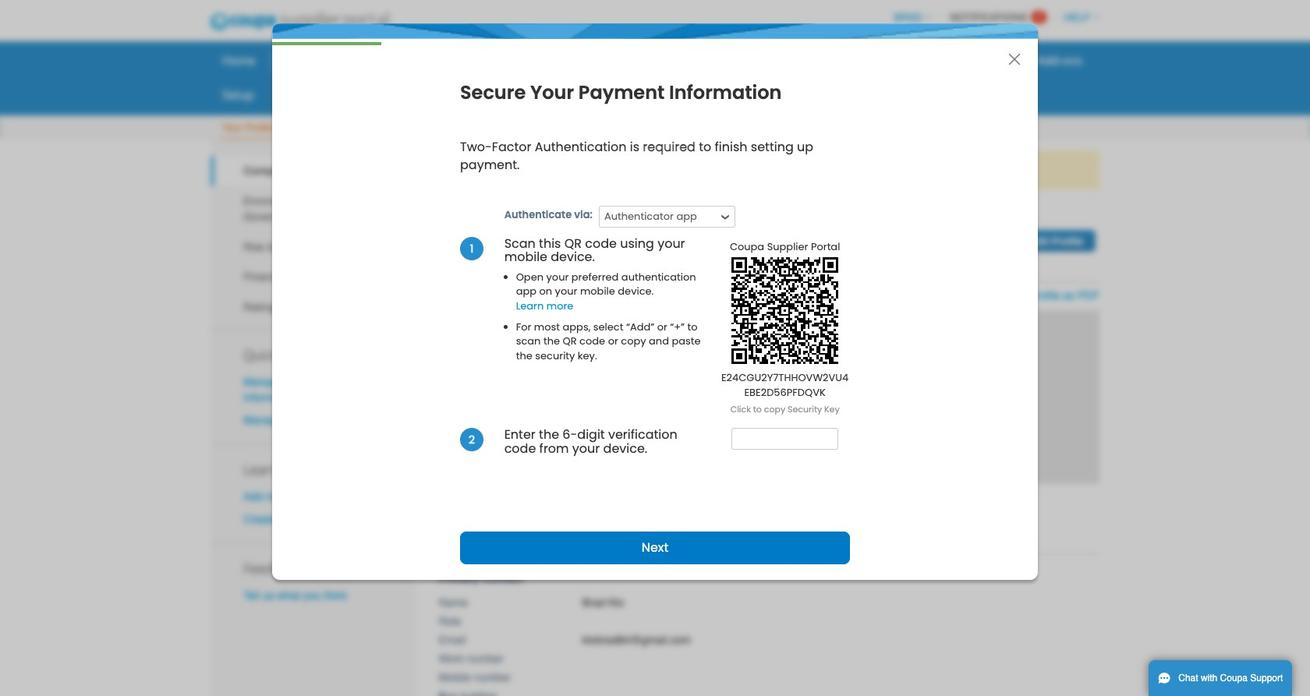 Task type: describe. For each thing, give the bounding box(es) containing it.
to inside scan this qr code using your mobile device. open your preferred authentication app on your mobile device. learn more for most apps, select "add" or "+" to scan the qr code or copy and paste the security key.
[[687, 319, 698, 334]]

ebe2d56pfdqvk
[[744, 385, 826, 400]]

home
[[222, 52, 255, 68]]

legal
[[286, 414, 309, 427]]

create a discoverable profile
[[243, 513, 382, 526]]

tell us what you think button
[[243, 588, 347, 604]]

ratings
[[243, 301, 280, 313]]

sourcing link
[[953, 48, 1021, 72]]

progress bar inside secure your payment information dialog
[[272, 42, 382, 45]]

entities
[[312, 414, 347, 427]]

your right in at the top
[[899, 164, 920, 176]]

1 horizontal spatial klo
[[608, 596, 624, 609]]

to inside e24cgu2y7thhovw2vu4 ebe2d56pfdqvk click to copy security key
[[753, 403, 762, 415]]

two-factor authentication is required
[[460, 138, 696, 156]]

chat
[[1179, 673, 1198, 684]]

profile preview link
[[758, 289, 830, 302]]

app
[[516, 284, 537, 299]]

preferred
[[571, 270, 619, 285]]

primary for primary contact
[[439, 572, 479, 585]]

support
[[1250, 673, 1283, 684]]

information
[[669, 80, 782, 105]]

ons
[[1063, 52, 1082, 68]]

are
[[786, 164, 802, 176]]

preview
[[792, 289, 830, 302]]

setting
[[751, 138, 794, 156]]

e24cgu2y7thhovw2vu4
[[721, 371, 849, 386]]

scan this qr code using your mobile device. open your preferred authentication app on your mobile device. learn more for most apps, select "add" or "+" to scan the qr code or copy and paste the security key.
[[504, 234, 701, 363]]

manage for manage payment information
[[243, 376, 283, 388]]

scan
[[516, 334, 541, 349]]

name
[[439, 596, 468, 609]]

your down authenticate via: text field
[[658, 234, 685, 252]]

using
[[620, 234, 654, 252]]

the right scan
[[543, 334, 560, 349]]

payment
[[579, 80, 665, 105]]

us
[[263, 590, 274, 602]]

ratings & references
[[243, 301, 350, 313]]

setup link
[[212, 83, 264, 106]]

learning center
[[243, 460, 342, 479]]

discovered
[[624, 164, 676, 176]]

download profile as pdf button
[[978, 288, 1100, 303]]

edit profile
[[1030, 236, 1083, 247]]

environmental, social, governance & diversity
[[243, 195, 358, 223]]

from
[[539, 440, 569, 458]]

links
[[282, 345, 313, 364]]

mobile
[[439, 671, 471, 684]]

2
[[469, 432, 475, 448]]

a
[[279, 513, 285, 526]]

paste
[[672, 334, 701, 349]]

up
[[797, 138, 813, 156]]

coupa inside alert
[[694, 164, 726, 176]]

tell
[[243, 590, 260, 602]]

this
[[539, 234, 561, 252]]

work number
[[439, 652, 504, 665]]

1 vertical spatial mobile
[[580, 284, 615, 299]]

enter the 6-digit verification code from your device.
[[504, 426, 677, 458]]

the inside enter the 6-digit verification code from your device.
[[539, 426, 559, 444]]

your right on on the top of page
[[555, 284, 577, 299]]

ratings & references link
[[211, 292, 415, 322]]

more inside scan this qr code using your mobile device. open your preferred authentication app on your mobile device. learn more for most apps, select "add" or "+" to scan the qr code or copy and paste the security key.
[[546, 299, 574, 314]]

klo inside banner
[[517, 224, 549, 249]]

discoverable
[[288, 513, 350, 526]]

code inside enter the 6-digit verification code from your device.
[[504, 440, 536, 458]]

company profile link
[[211, 156, 415, 186]]

1 vertical spatial code
[[580, 334, 605, 349]]

& for references
[[283, 301, 291, 313]]

work
[[439, 652, 464, 665]]

complete your profile to get discovered by coupa buyers that are looking for items in your category. alert
[[439, 151, 1100, 190]]

home link
[[212, 48, 266, 72]]

two-
[[460, 138, 492, 156]]

copy inside scan this qr code using your mobile device. open your preferred authentication app on your mobile device. learn more for most apps, select "add" or "+" to scan the qr code or copy and paste the security key.
[[621, 334, 646, 349]]

tell us what you think
[[243, 590, 347, 602]]

authenticate via:
[[504, 207, 593, 222]]

center
[[300, 460, 342, 479]]

profile preview
[[758, 289, 830, 302]]

payment.
[[460, 156, 520, 174]]

financial performance
[[243, 271, 353, 283]]

number for mobile number
[[474, 671, 511, 684]]

your inside dialog
[[530, 80, 574, 105]]

looking
[[805, 164, 840, 176]]

information
[[243, 391, 297, 404]]

as
[[1063, 289, 1075, 302]]

next
[[642, 539, 669, 557]]

digit
[[577, 426, 605, 444]]

add-
[[1037, 52, 1063, 68]]

you
[[303, 590, 321, 602]]

pdf
[[1078, 289, 1100, 302]]

authentication
[[535, 138, 627, 156]]

what
[[277, 590, 300, 602]]

0 horizontal spatial or
[[608, 334, 618, 349]]

& inside environmental, social, governance & diversity
[[306, 211, 313, 223]]

environmental, social, governance & diversity link
[[211, 186, 415, 232]]

primary for primary address
[[439, 523, 479, 535]]

add-ons link
[[1027, 48, 1093, 72]]

0 vertical spatial qr
[[564, 234, 582, 252]]

profile for edit profile
[[1052, 236, 1083, 247]]

feedback
[[243, 559, 302, 578]]

1 vertical spatial qr
[[563, 334, 577, 349]]

edit profile button
[[1019, 231, 1095, 253]]

security
[[788, 403, 822, 415]]

close image
[[1008, 53, 1021, 66]]

klo image
[[439, 206, 501, 270]]

to inside to finish setting up payment.
[[699, 138, 711, 156]]

chat with coupa support button
[[1149, 661, 1293, 696]]

secure your payment information dialog
[[272, 23, 1038, 581]]

edit
[[1030, 236, 1049, 247]]

apps,
[[563, 319, 591, 334]]

social,
[[319, 195, 352, 207]]

manage payment information
[[243, 376, 328, 404]]

verification
[[608, 426, 677, 444]]

your right open
[[546, 270, 569, 285]]

download profile as pdf
[[978, 289, 1100, 302]]

in
[[888, 164, 896, 176]]

supplier
[[767, 239, 808, 254]]



Task type: vqa. For each thing, say whether or not it's contained in the screenshot.
& to the middle
yes



Task type: locate. For each thing, give the bounding box(es) containing it.
to inside alert
[[593, 164, 602, 176]]

company profile
[[243, 165, 330, 177]]

number
[[467, 652, 504, 665], [474, 671, 511, 684]]

the down for
[[516, 348, 532, 363]]

open
[[516, 270, 544, 285]]

factor
[[492, 138, 531, 156]]

your right from on the left of page
[[572, 440, 600, 458]]

& for compliance
[[268, 241, 275, 253]]

to left finish
[[699, 138, 711, 156]]

2 horizontal spatial &
[[306, 211, 313, 223]]

0 horizontal spatial coupa
[[694, 164, 726, 176]]

0 horizontal spatial more
[[266, 490, 291, 503]]

1 vertical spatial device.
[[618, 284, 654, 299]]

click
[[730, 403, 751, 415]]

your inside enter the 6-digit verification code from your device.
[[572, 440, 600, 458]]

authentication
[[621, 270, 696, 285]]

0 horizontal spatial your
[[222, 122, 243, 133]]

copy down ebe2d56pfdqvk
[[764, 403, 785, 415]]

primary left address
[[439, 523, 479, 535]]

coupa inside button
[[1220, 673, 1248, 684]]

code left from on the left of page
[[504, 440, 536, 458]]

0 horizontal spatial klo
[[517, 224, 549, 249]]

number up mobile number
[[467, 652, 504, 665]]

profile down setup link
[[246, 122, 274, 133]]

to left 'get'
[[593, 164, 602, 176]]

for
[[843, 164, 855, 176]]

profile for download profile as pdf
[[1029, 289, 1060, 302]]

diversity
[[316, 211, 358, 223]]

0 vertical spatial &
[[306, 211, 313, 223]]

that
[[765, 164, 783, 176]]

coupa supplier portal image
[[199, 2, 400, 41]]

email
[[439, 634, 466, 646]]

your right complete
[[536, 164, 557, 176]]

0 vertical spatial code
[[585, 234, 617, 252]]

1 horizontal spatial copy
[[764, 403, 785, 415]]

0 vertical spatial number
[[467, 652, 504, 665]]

profile down two-factor authentication is required
[[560, 164, 590, 176]]

brad klo
[[582, 596, 624, 609]]

scan
[[504, 234, 536, 252]]

0 vertical spatial profile
[[560, 164, 590, 176]]

your down setup
[[222, 122, 243, 133]]

financial performance link
[[211, 262, 415, 292]]

manage
[[243, 376, 283, 388], [243, 414, 283, 427]]

1 manage from the top
[[243, 376, 283, 388]]

copy
[[621, 334, 646, 349], [764, 403, 785, 415]]

think
[[324, 590, 347, 602]]

device. up the preferred
[[551, 248, 595, 266]]

code right security
[[580, 334, 605, 349]]

profile
[[246, 122, 274, 133], [296, 165, 330, 177], [1052, 236, 1083, 247], [758, 289, 789, 302], [1029, 289, 1060, 302]]

progress bar
[[272, 42, 382, 45]]

0 horizontal spatial copy
[[621, 334, 646, 349]]

number for work number
[[467, 652, 504, 665]]

1 vertical spatial copy
[[764, 403, 785, 415]]

add more customers
[[243, 490, 344, 503]]

profile left as
[[1029, 289, 1060, 302]]

1 horizontal spatial profile
[[560, 164, 590, 176]]

code
[[585, 234, 617, 252], [580, 334, 605, 349], [504, 440, 536, 458]]

2 vertical spatial code
[[504, 440, 536, 458]]

klo banner
[[433, 206, 1116, 554]]

primary address
[[439, 523, 526, 535]]

1 vertical spatial number
[[474, 671, 511, 684]]

1 vertical spatial klo
[[608, 596, 624, 609]]

authenticate
[[504, 207, 572, 222]]

key
[[824, 403, 840, 415]]

profile
[[560, 164, 590, 176], [353, 513, 382, 526]]

mobile up open
[[504, 248, 547, 266]]

with
[[1201, 673, 1218, 684]]

compliance
[[278, 241, 336, 253]]

1 vertical spatial your
[[222, 122, 243, 133]]

e24cgu2y7thhovw2vu4 ebe2d56pfdqvk click to copy security key
[[721, 371, 849, 415]]

0 vertical spatial more
[[546, 299, 574, 314]]

2 manage from the top
[[243, 414, 283, 427]]

1 horizontal spatial mobile
[[580, 284, 615, 299]]

&
[[306, 211, 313, 223], [268, 241, 275, 253], [283, 301, 291, 313]]

klobrad84@gmail.com
[[582, 634, 691, 646]]

mobile up the select
[[580, 284, 615, 299]]

more
[[546, 299, 574, 314], [266, 490, 291, 503]]

2 vertical spatial coupa
[[1220, 673, 1248, 684]]

0 vertical spatial device.
[[551, 248, 595, 266]]

1 vertical spatial primary
[[439, 572, 479, 585]]

and
[[649, 334, 669, 349]]

qr left "key." at the bottom of the page
[[563, 334, 577, 349]]

1 horizontal spatial or
[[657, 319, 667, 334]]

device. right 6-
[[603, 440, 647, 458]]

the left 6-
[[539, 426, 559, 444]]

profile inside alert
[[560, 164, 590, 176]]

manage inside "manage payment information"
[[243, 376, 283, 388]]

profile right discoverable
[[353, 513, 382, 526]]

learn
[[516, 299, 544, 314]]

none text field inside secure your payment information dialog
[[732, 428, 838, 450]]

primary
[[439, 523, 479, 535], [439, 572, 479, 585]]

items
[[858, 164, 885, 176]]

customers
[[294, 490, 344, 503]]

sourcing
[[963, 52, 1011, 68]]

or right "key." at the bottom of the page
[[608, 334, 618, 349]]

learning
[[243, 460, 297, 479]]

0 horizontal spatial mobile
[[504, 248, 547, 266]]

risk & compliance
[[243, 241, 336, 253]]

1 vertical spatial manage
[[243, 414, 283, 427]]

profile for your profile
[[246, 122, 274, 133]]

0 vertical spatial mobile
[[504, 248, 547, 266]]

via:
[[574, 207, 593, 222]]

& right ratings
[[283, 301, 291, 313]]

2 primary from the top
[[439, 572, 479, 585]]

0 vertical spatial coupa
[[694, 164, 726, 176]]

profile up social,
[[296, 165, 330, 177]]

add
[[243, 490, 263, 503]]

to right "+"
[[687, 319, 698, 334]]

None text field
[[732, 428, 838, 450]]

manage legal entities
[[243, 414, 347, 427]]

to finish setting up payment.
[[460, 138, 813, 174]]

1 horizontal spatial &
[[283, 301, 291, 313]]

number down work number
[[474, 671, 511, 684]]

your profile link
[[221, 119, 275, 139]]

is
[[630, 138, 640, 156]]

environmental,
[[243, 195, 316, 207]]

1 vertical spatial coupa
[[730, 239, 764, 254]]

0 vertical spatial your
[[530, 80, 574, 105]]

create
[[243, 513, 276, 526]]

& left diversity
[[306, 211, 313, 223]]

klo right brad
[[608, 596, 624, 609]]

coupa right with
[[1220, 673, 1248, 684]]

portal
[[811, 239, 840, 254]]

next button
[[460, 532, 850, 565]]

coupa inside secure your payment information dialog
[[730, 239, 764, 254]]

1 horizontal spatial coupa
[[730, 239, 764, 254]]

manage down information
[[243, 414, 283, 427]]

background image
[[439, 310, 1100, 484]]

security
[[535, 348, 575, 363]]

manage payment information link
[[243, 376, 328, 404]]

to
[[699, 138, 711, 156], [593, 164, 602, 176], [687, 319, 698, 334], [753, 403, 762, 415]]

finish
[[715, 138, 748, 156]]

& right risk
[[268, 241, 275, 253]]

1 vertical spatial profile
[[353, 513, 382, 526]]

financial
[[243, 271, 287, 283]]

download
[[978, 289, 1026, 302]]

coupa left supplier at the right
[[730, 239, 764, 254]]

your right secure
[[530, 80, 574, 105]]

quick links
[[243, 345, 313, 364]]

0 horizontal spatial profile
[[353, 513, 382, 526]]

copy inside e24cgu2y7thhovw2vu4 ebe2d56pfdqvk click to copy security key
[[764, 403, 785, 415]]

1 horizontal spatial more
[[546, 299, 574, 314]]

primary up name
[[439, 572, 479, 585]]

address
[[482, 523, 526, 535]]

qr right this
[[564, 234, 582, 252]]

1 horizontal spatial your
[[530, 80, 574, 105]]

device.
[[551, 248, 595, 266], [618, 284, 654, 299], [603, 440, 647, 458]]

or left "+"
[[657, 319, 667, 334]]

complete your profile to get discovered by coupa buyers that are looking for items in your category.
[[486, 164, 967, 176]]

0 vertical spatial copy
[[621, 334, 646, 349]]

on
[[539, 284, 552, 299]]

2 horizontal spatial coupa
[[1220, 673, 1248, 684]]

chat with coupa support
[[1179, 673, 1283, 684]]

klo down authenticate
[[517, 224, 549, 249]]

manage up information
[[243, 376, 283, 388]]

manage legal entities link
[[243, 414, 347, 427]]

code down via:
[[585, 234, 617, 252]]

more up most
[[546, 299, 574, 314]]

0 vertical spatial klo
[[517, 224, 549, 249]]

coupa supplier portal
[[730, 239, 840, 254]]

required
[[643, 138, 696, 156]]

buyers
[[729, 164, 762, 176]]

1 vertical spatial more
[[266, 490, 291, 503]]

1 primary from the top
[[439, 523, 479, 535]]

profile for company profile
[[296, 165, 330, 177]]

more up a
[[266, 490, 291, 503]]

0 horizontal spatial &
[[268, 241, 275, 253]]

add more customers link
[[243, 490, 344, 503]]

device. inside enter the 6-digit verification code from your device.
[[603, 440, 647, 458]]

brad
[[582, 596, 605, 609]]

coupa right by in the right top of the page
[[694, 164, 726, 176]]

setup
[[222, 87, 254, 102]]

6-
[[563, 426, 577, 444]]

to right click
[[753, 403, 762, 415]]

0 vertical spatial manage
[[243, 376, 283, 388]]

profile right edit
[[1052, 236, 1083, 247]]

your profile
[[222, 122, 274, 133]]

mobile number
[[439, 671, 511, 684]]

secure your payment information
[[460, 80, 782, 105]]

profile left preview at the right top of the page
[[758, 289, 789, 302]]

1 vertical spatial &
[[268, 241, 275, 253]]

get
[[605, 164, 621, 176]]

copy left and
[[621, 334, 646, 349]]

or
[[657, 319, 667, 334], [608, 334, 618, 349]]

Authenticate via: text field
[[600, 206, 715, 227]]

key.
[[578, 348, 597, 363]]

0 vertical spatial primary
[[439, 523, 479, 535]]

primary inside "klo" banner
[[439, 523, 479, 535]]

2 vertical spatial device.
[[603, 440, 647, 458]]

manage for manage legal entities
[[243, 414, 283, 427]]

device. up "add"
[[618, 284, 654, 299]]

2 vertical spatial &
[[283, 301, 291, 313]]

"+"
[[670, 319, 685, 334]]



